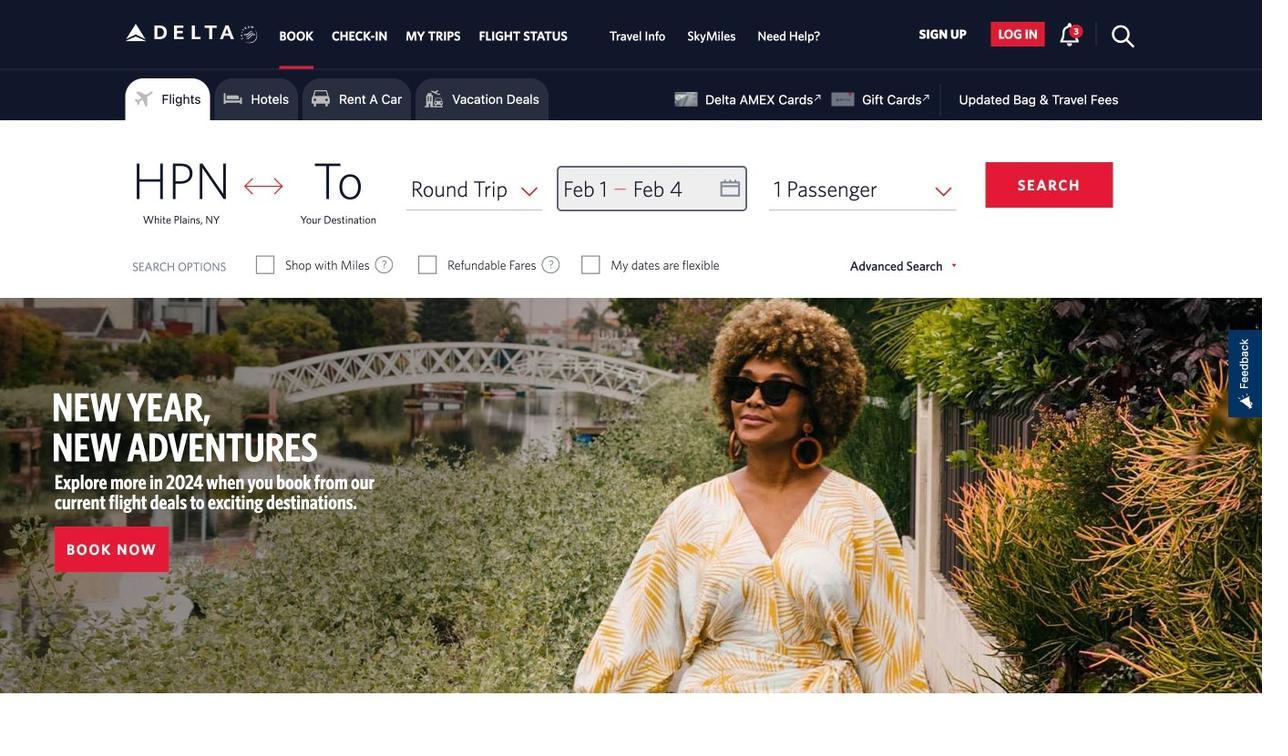 Task type: locate. For each thing, give the bounding box(es) containing it.
None field
[[407, 168, 543, 210], [770, 168, 957, 210], [407, 168, 543, 210], [770, 168, 957, 210]]

tab panel
[[0, 120, 1263, 298]]

this link opens another site in a new window that may not follow the same accessibility policies as delta air lines. image
[[810, 89, 827, 107]]

tab list
[[270, 0, 832, 69]]

None checkbox
[[420, 256, 436, 274]]

None text field
[[559, 168, 746, 210]]

None checkbox
[[257, 256, 274, 274], [583, 256, 599, 274], [257, 256, 274, 274], [583, 256, 599, 274]]

this link opens another site in a new window that may not follow the same accessibility policies as delta air lines. image
[[919, 89, 936, 107]]



Task type: describe. For each thing, give the bounding box(es) containing it.
skyteam image
[[241, 6, 258, 63]]

delta air lines image
[[125, 4, 235, 61]]



Task type: vqa. For each thing, say whether or not it's contained in the screenshot.
checkbox
yes



